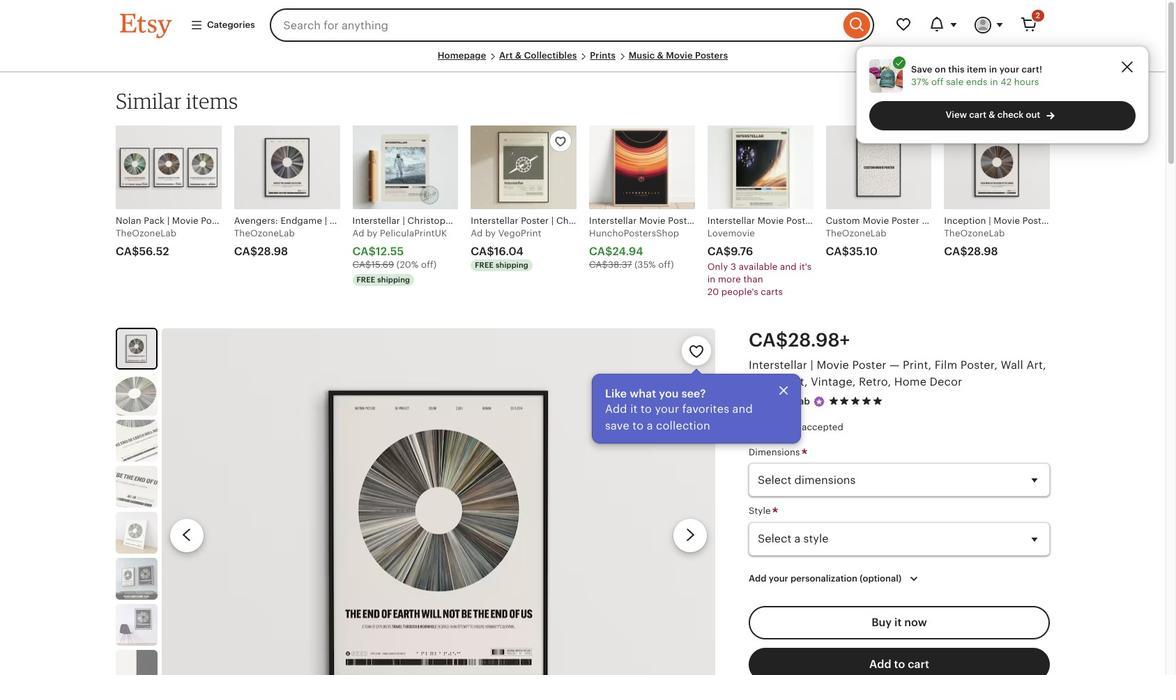 Task type: vqa. For each thing, say whether or not it's contained in the screenshot.
'it' inside Like what you see? Add it to your favorites and save to a collection
yes



Task type: locate. For each thing, give the bounding box(es) containing it.
1 vertical spatial shipping
[[378, 275, 410, 284]]

ca$ inside a d b y vegoprint ca$ 16.04 free shipping
[[471, 245, 494, 258]]

collectibles
[[524, 50, 577, 61]]

interstellar movie poster print film poster wall art image 8 image
[[116, 650, 158, 675]]

a left vegoprint
[[471, 228, 477, 239]]

view cart & check out link
[[870, 101, 1136, 130]]

shipping down 16.04
[[496, 261, 529, 269]]

None search field
[[270, 8, 875, 42]]

2
[[1036, 11, 1041, 20]]

(35%
[[635, 259, 656, 270]]

28.98 for 35.10
[[968, 245, 999, 258]]

y inside a d b y vegoprint ca$ 16.04 free shipping
[[491, 228, 496, 239]]

0 horizontal spatial movie
[[666, 50, 693, 61]]

poster,
[[961, 358, 998, 371]]

to
[[641, 403, 652, 416], [633, 420, 644, 433], [895, 658, 906, 671]]

0 horizontal spatial it
[[631, 403, 638, 416]]

y up 16.04
[[491, 228, 496, 239]]

1 b from the left
[[367, 228, 373, 239]]

1 vertical spatial cart
[[908, 658, 930, 671]]

1 horizontal spatial off)
[[659, 259, 674, 270]]

than
[[744, 274, 764, 284]]

more down 3
[[718, 274, 741, 284]]

0 vertical spatial movie
[[666, 50, 693, 61]]

film
[[935, 358, 958, 371]]

art
[[499, 50, 513, 61]]

1 horizontal spatial y
[[491, 228, 496, 239]]

off) right the (20%
[[421, 259, 437, 270]]

in
[[990, 64, 998, 74], [991, 77, 999, 87], [708, 274, 716, 284]]

off)
[[421, 259, 437, 270], [659, 259, 674, 270]]

item
[[967, 64, 987, 74]]

and right favorites
[[733, 403, 753, 416]]

vegoprint
[[499, 228, 542, 239]]

add left the personalization
[[749, 573, 767, 584]]

0 horizontal spatial cart
[[908, 658, 930, 671]]

to down the what
[[641, 403, 652, 416]]

15.69
[[371, 259, 394, 270]]

see
[[994, 96, 1010, 107]]

categories button
[[180, 12, 265, 38]]

2 off) from the left
[[659, 259, 674, 270]]

2 theozonelab ca$ 28.98 from the left
[[945, 228, 1006, 258]]

0 horizontal spatial free
[[357, 275, 376, 284]]

1 vertical spatial more
[[718, 274, 741, 284]]

0 horizontal spatial d
[[359, 228, 365, 239]]

see more link
[[994, 94, 1051, 108]]

b up 15.69
[[367, 228, 373, 239]]

ca$ inside lovemovie ca$ 9.76 only 3 available and it's in more than 20 people's carts
[[708, 245, 731, 258]]

categories
[[207, 19, 255, 30]]

2 horizontal spatial a
[[647, 420, 653, 433]]

0 vertical spatial it
[[631, 403, 638, 416]]

ca$ inside theozonelab ca$ 56.52
[[116, 245, 139, 258]]

1 horizontal spatial add
[[749, 573, 767, 584]]

1 horizontal spatial shipping
[[496, 261, 529, 269]]

0 horizontal spatial your
[[655, 403, 680, 416]]

out
[[1026, 110, 1041, 120]]

1 horizontal spatial cart
[[970, 110, 987, 120]]

1 vertical spatial movie
[[817, 358, 850, 371]]

y
[[373, 228, 378, 239], [491, 228, 496, 239]]

9.76
[[731, 245, 754, 258]]

&
[[515, 50, 522, 61], [658, 50, 664, 61], [989, 110, 996, 120]]

y for 12.55
[[373, 228, 378, 239]]

1 horizontal spatial your
[[769, 573, 789, 584]]

& down see at the right of page
[[989, 110, 996, 120]]

add down like
[[605, 403, 628, 416]]

1 horizontal spatial &
[[658, 50, 664, 61]]

0 horizontal spatial more
[[718, 274, 741, 284]]

0 horizontal spatial shipping
[[378, 275, 410, 284]]

save
[[605, 420, 630, 433]]

this
[[949, 64, 965, 74]]

interstellar movie poster print film poster wall art image 3 image
[[116, 420, 158, 462]]

0 vertical spatial your
[[1000, 64, 1020, 74]]

a for 12.55
[[353, 228, 359, 239]]

1 horizontal spatial interstellar movie poster print film poster wall art image 1 image
[[162, 328, 716, 675]]

& right the music
[[658, 50, 664, 61]]

lovemovie
[[708, 228, 755, 239]]

2 28.98 from the left
[[968, 245, 999, 258]]

0 horizontal spatial theozonelab ca$ 28.98
[[234, 228, 295, 258]]

1 vertical spatial and
[[733, 403, 753, 416]]

cart down now
[[908, 658, 930, 671]]

to down buy it now button at the bottom
[[895, 658, 906, 671]]

1 horizontal spatial 28.98
[[968, 245, 999, 258]]

1 vertical spatial to
[[633, 420, 644, 433]]

and left it's
[[781, 261, 797, 272]]

& for music
[[658, 50, 664, 61]]

tooltip
[[592, 371, 801, 444]]

art & collectibles link
[[499, 50, 577, 61]]

a right save
[[647, 420, 653, 433]]

interstellar movie poster - poster gifts - movie poster - interstellar art - wall art - christopher nolan - home decor image
[[589, 125, 695, 209]]

d for 12.55
[[359, 228, 365, 239]]

d
[[359, 228, 365, 239], [477, 228, 483, 239]]

b
[[367, 228, 373, 239], [485, 228, 491, 239]]

shipping inside a d b y vegoprint ca$ 16.04 free shipping
[[496, 261, 529, 269]]

it right buy
[[895, 616, 902, 629]]

a left peliculaprintuk
[[353, 228, 359, 239]]

2 y from the left
[[491, 228, 496, 239]]

theozonelab for custom movie poster | movie poster — print, film poster, wall art, minimalist, vintage, retro, home decor image
[[826, 228, 887, 239]]

b inside a d b y vegoprint ca$ 16.04 free shipping
[[485, 228, 491, 239]]

0 vertical spatial more
[[1013, 96, 1036, 107]]

your up 42
[[1000, 64, 1020, 74]]

1 horizontal spatial b
[[485, 228, 491, 239]]

2 vertical spatial add
[[870, 658, 892, 671]]

37%
[[912, 77, 929, 87]]

more
[[1013, 96, 1036, 107], [718, 274, 741, 284]]

y inside a d b y peliculaprintuk ca$ 12.55 ca$ 15.69 (20% off) free shipping
[[373, 228, 378, 239]]

—
[[890, 358, 900, 371]]

in right item
[[990, 64, 998, 74]]

2 vertical spatial in
[[708, 274, 716, 284]]

d left vegoprint
[[477, 228, 483, 239]]

d inside a d b y vegoprint ca$ 16.04 free shipping
[[477, 228, 483, 239]]

1 horizontal spatial and
[[781, 261, 797, 272]]

1 horizontal spatial free
[[475, 261, 494, 269]]

see more listings like this element
[[994, 96, 1038, 107]]

more up out
[[1013, 96, 1036, 107]]

theozonelab ca$ 28.98
[[234, 228, 295, 258], [945, 228, 1006, 258]]

and inside lovemovie ca$ 9.76 only 3 available and it's in more than 20 people's carts
[[781, 261, 797, 272]]

off) right (35%
[[659, 259, 674, 270]]

art,
[[1027, 358, 1047, 371]]

add inside dropdown button
[[749, 573, 767, 584]]

movie inside the interstellar | movie poster — print, film poster, wall art, minimalist, vintage, retro, home decor
[[817, 358, 850, 371]]

0 vertical spatial add
[[605, 403, 628, 416]]

a for 16.04
[[471, 228, 477, 239]]

free
[[475, 261, 494, 269], [357, 275, 376, 284]]

your down you
[[655, 403, 680, 416]]

b left vegoprint
[[485, 228, 491, 239]]

interstellar movie poster | sci-fi movie poster | christopher nolan | custom movie print | wall art print | home decor | scifi movie poster image
[[708, 125, 814, 209]]

0 horizontal spatial interstellar movie poster print film poster wall art image 1 image
[[117, 330, 156, 369]]

prints
[[590, 50, 616, 61]]

20
[[708, 287, 719, 297]]

add
[[605, 403, 628, 416], [749, 573, 767, 584], [870, 658, 892, 671]]

home
[[895, 375, 927, 388]]

movie left posters
[[666, 50, 693, 61]]

1 vertical spatial add
[[749, 573, 767, 584]]

a inside a d b y peliculaprintuk ca$ 12.55 ca$ 15.69 (20% off) free shipping
[[353, 228, 359, 239]]

music
[[629, 50, 655, 61]]

movie up "vintage,"
[[817, 358, 850, 371]]

Search for anything text field
[[270, 8, 841, 42]]

interstellar movie poster print film poster wall art image 4 image
[[116, 466, 158, 508]]

2 horizontal spatial your
[[1000, 64, 1020, 74]]

2 vertical spatial your
[[769, 573, 789, 584]]

0 horizontal spatial off)
[[421, 259, 437, 270]]

cart right view
[[970, 110, 987, 120]]

it down the what
[[631, 403, 638, 416]]

1 theozonelab ca$ 28.98 from the left
[[234, 228, 295, 258]]

3
[[731, 261, 737, 272]]

2 b from the left
[[485, 228, 491, 239]]

0 horizontal spatial &
[[515, 50, 522, 61]]

y up "12.55"
[[373, 228, 378, 239]]

0 horizontal spatial 28.98
[[258, 245, 288, 258]]

1 d from the left
[[359, 228, 365, 239]]

see more
[[994, 96, 1038, 107]]

1 vertical spatial it
[[895, 616, 902, 629]]

it
[[631, 403, 638, 416], [895, 616, 902, 629]]

0 horizontal spatial b
[[367, 228, 373, 239]]

a d b y vegoprint ca$ 16.04 free shipping
[[471, 228, 542, 269]]

none search field inside categories "banner"
[[270, 8, 875, 42]]

in up 20
[[708, 274, 716, 284]]

wall
[[1001, 358, 1024, 371]]

theozonelab link
[[749, 396, 810, 407]]

view
[[946, 110, 968, 120]]

1 horizontal spatial movie
[[817, 358, 850, 371]]

and
[[781, 261, 797, 272], [733, 403, 753, 416]]

28.98
[[258, 245, 288, 258], [968, 245, 999, 258]]

2 d from the left
[[477, 228, 483, 239]]

1 28.98 from the left
[[258, 245, 288, 258]]

1 vertical spatial your
[[655, 403, 680, 416]]

add inside the like what you see? add it to your favorites and save to a collection
[[605, 403, 628, 416]]

retro,
[[859, 375, 892, 388]]

in left 42
[[991, 77, 999, 87]]

your inside add your personalization (optional) dropdown button
[[769, 573, 789, 584]]

menu bar
[[120, 50, 1046, 72]]

b for 12.55
[[367, 228, 373, 239]]

38.37
[[608, 259, 632, 270]]

& right art
[[515, 50, 522, 61]]

1 horizontal spatial d
[[477, 228, 483, 239]]

0 horizontal spatial add
[[605, 403, 628, 416]]

off) inside a d b y peliculaprintuk ca$ 12.55 ca$ 15.69 (20% off) free shipping
[[421, 259, 437, 270]]

d inside a d b y peliculaprintuk ca$ 12.55 ca$ 15.69 (20% off) free shipping
[[359, 228, 365, 239]]

1 horizontal spatial a
[[471, 228, 477, 239]]

0 vertical spatial and
[[781, 261, 797, 272]]

hours
[[1015, 77, 1040, 87]]

b inside a d b y peliculaprintuk ca$ 12.55 ca$ 15.69 (20% off) free shipping
[[367, 228, 373, 239]]

b for 16.04
[[485, 228, 491, 239]]

1 y from the left
[[373, 228, 378, 239]]

2 horizontal spatial add
[[870, 658, 892, 671]]

it's
[[800, 261, 812, 272]]

to right save
[[633, 420, 644, 433]]

ends
[[967, 77, 988, 87]]

1 off) from the left
[[421, 259, 437, 270]]

your
[[1000, 64, 1020, 74], [655, 403, 680, 416], [769, 573, 789, 584]]

a
[[353, 228, 359, 239], [471, 228, 477, 239], [647, 420, 653, 433]]

free inside a d b y vegoprint ca$ 16.04 free shipping
[[475, 261, 494, 269]]

cart inside view cart & check out link
[[970, 110, 987, 120]]

shipping down 15.69
[[378, 275, 410, 284]]

1 vertical spatial free
[[357, 275, 376, 284]]

interstellar | movie poster — print, film poster, wall art, minimalist, vintage, retro, home decor
[[749, 358, 1047, 388]]

add to cart
[[870, 658, 930, 671]]

1 horizontal spatial theozonelab ca$ 28.98
[[945, 228, 1006, 258]]

interstellar movie poster print film poster wall art image 1 image
[[162, 328, 716, 675], [117, 330, 156, 369]]

0 horizontal spatial and
[[733, 403, 753, 416]]

0 vertical spatial free
[[475, 261, 494, 269]]

buy it now
[[872, 616, 928, 629]]

0 horizontal spatial a
[[353, 228, 359, 239]]

add inside button
[[870, 658, 892, 671]]

2 vertical spatial to
[[895, 658, 906, 671]]

theozonelab
[[116, 228, 177, 239], [234, 228, 295, 239], [826, 228, 887, 239], [945, 228, 1006, 239], [749, 396, 810, 407]]

0 horizontal spatial y
[[373, 228, 378, 239]]

your inside save on this item in your cart! 37% off sale ends in 42 hours
[[1000, 64, 1020, 74]]

theozonelab for nolan pack | movie posters — dunkirk, inception, interstellar — prints bundle, home decor, wall art, vintage, retro image
[[116, 228, 177, 239]]

your inside the like what you see? add it to your favorites and save to a collection
[[655, 403, 680, 416]]

0 vertical spatial shipping
[[496, 261, 529, 269]]

favorites
[[683, 403, 730, 416]]

add down buy
[[870, 658, 892, 671]]

your left the personalization
[[769, 573, 789, 584]]

a inside a d b y vegoprint ca$ 16.04 free shipping
[[471, 228, 477, 239]]

now
[[905, 616, 928, 629]]

d left peliculaprintuk
[[359, 228, 365, 239]]

0 vertical spatial cart
[[970, 110, 987, 120]]

1 horizontal spatial it
[[895, 616, 902, 629]]



Task type: describe. For each thing, give the bounding box(es) containing it.
you
[[659, 387, 679, 401]]

personalization
[[791, 573, 858, 584]]

like what you see? add it to your favorites and save to a collection
[[605, 387, 753, 433]]

theozonelab ca$ 56.52
[[116, 228, 177, 258]]

buy it now button
[[749, 606, 1051, 639]]

0 vertical spatial to
[[641, 403, 652, 416]]

check
[[998, 110, 1024, 120]]

accepted
[[802, 422, 844, 433]]

add your personalization (optional)
[[749, 573, 902, 584]]

56.52
[[139, 245, 169, 258]]

returns accepted
[[766, 422, 844, 433]]

y for 16.04
[[491, 228, 496, 239]]

dimensions
[[749, 447, 803, 458]]

shipping inside a d b y peliculaprintuk ca$ 12.55 ca$ 15.69 (20% off) free shipping
[[378, 275, 410, 284]]

2 link
[[1013, 8, 1046, 42]]

what
[[630, 387, 657, 401]]

menu bar containing homepage
[[120, 50, 1046, 72]]

interstellar movie poster print film poster wall art image 6 image
[[116, 558, 158, 600]]

carts
[[761, 287, 783, 297]]

save on this item in your cart! 37% off sale ends in 42 hours
[[912, 64, 1043, 87]]

interstellar | christopher nolan | minimalist movie poster | vintage retro art print | custom poster | wall art print | home decor image
[[353, 125, 458, 209]]

only
[[708, 261, 729, 272]]

42
[[1001, 77, 1012, 87]]

cart!
[[1022, 64, 1043, 74]]

people's
[[722, 287, 759, 297]]

save
[[912, 64, 933, 74]]

view cart & check out
[[946, 110, 1041, 120]]

theozonelab ca$ 28.98 for 35.10
[[945, 228, 1006, 258]]

a d b y peliculaprintuk ca$ 12.55 ca$ 15.69 (20% off) free shipping
[[353, 228, 447, 284]]

35.10
[[850, 245, 878, 258]]

(optional)
[[860, 573, 902, 584]]

collection
[[656, 420, 711, 433]]

2 horizontal spatial &
[[989, 110, 996, 120]]

ca$ inside theozonelab ca$ 35.10
[[826, 245, 850, 258]]

on
[[935, 64, 947, 74]]

1 horizontal spatial more
[[1013, 96, 1036, 107]]

more inside lovemovie ca$ 9.76 only 3 available and it's in more than 20 people's carts
[[718, 274, 741, 284]]

similar items
[[116, 88, 238, 113]]

decor
[[930, 375, 963, 388]]

add your personalization (optional) button
[[739, 564, 934, 593]]

12.55
[[376, 245, 404, 258]]

24.94
[[613, 245, 644, 258]]

music & movie posters
[[629, 50, 728, 61]]

prints link
[[590, 50, 616, 61]]

|
[[811, 358, 814, 371]]

d for 16.04
[[477, 228, 483, 239]]

0 vertical spatial in
[[990, 64, 998, 74]]

1 vertical spatial in
[[991, 77, 999, 87]]

theozonelab for inception | movie poster — print, film poster, wall art, minimalist, vintage, retro, home decor image
[[945, 228, 1006, 239]]

add for add to cart
[[870, 658, 892, 671]]

in inside lovemovie ca$ 9.76 only 3 available and it's in more than 20 people's carts
[[708, 274, 716, 284]]

off) inside hunchopostersshop ca$ 24.94 ca$ 38.37 (35% off)
[[659, 259, 674, 270]]

16.04
[[494, 245, 524, 258]]

style
[[749, 506, 774, 517]]

sale
[[947, 77, 964, 87]]

28.98 for 56.52
[[258, 245, 288, 258]]

theozonelab ca$ 35.10
[[826, 228, 887, 258]]

categories banner
[[95, 0, 1071, 50]]

interstellar movie poster print film poster wall art image 5 image
[[116, 512, 158, 554]]

off
[[932, 77, 944, 87]]

returns
[[766, 422, 800, 433]]

movie for posters
[[666, 50, 693, 61]]

(20%
[[397, 259, 419, 270]]

homepage link
[[438, 50, 487, 61]]

custom movie poster | movie poster — print, film poster, wall art, minimalist, vintage, retro, home decor image
[[826, 125, 932, 209]]

theozonelab for avengers: endgame | movie poster — print, film poster, wall art, minimalist, vintage, retro, home decor image
[[234, 228, 295, 239]]

nolan pack | movie posters — dunkirk, inception, interstellar — prints bundle, home decor, wall art, vintage, retro image
[[116, 125, 222, 209]]

vintage,
[[811, 375, 856, 388]]

ca$28.98+
[[749, 330, 851, 351]]

inception | movie poster — print, film poster, wall art, minimalist, vintage, retro, home decor image
[[945, 125, 1051, 209]]

interstellar movie poster print film poster wall art image 2 image
[[116, 374, 158, 416]]

add for add your personalization (optional)
[[749, 573, 767, 584]]

like
[[605, 387, 627, 401]]

buy
[[872, 616, 892, 629]]

it inside the like what you see? add it to your favorites and save to a collection
[[631, 403, 638, 416]]

print,
[[903, 358, 932, 371]]

poster
[[853, 358, 887, 371]]

peliculaprintuk
[[380, 228, 447, 239]]

music & movie posters link
[[629, 50, 728, 61]]

hunchopostersshop ca$ 24.94 ca$ 38.37 (35% off)
[[589, 228, 680, 270]]

items
[[186, 88, 238, 113]]

similar
[[116, 88, 182, 113]]

interstellar movie poster print film poster wall art image 7 image
[[116, 604, 158, 646]]

it inside button
[[895, 616, 902, 629]]

theozonelab ca$ 28.98 for 56.52
[[234, 228, 295, 258]]

free inside a d b y peliculaprintuk ca$ 12.55 ca$ 15.69 (20% off) free shipping
[[357, 275, 376, 284]]

homepage
[[438, 50, 487, 61]]

add to cart button
[[749, 648, 1051, 675]]

movie for poster
[[817, 358, 850, 371]]

and inside the like what you see? add it to your favorites and save to a collection
[[733, 403, 753, 416]]

interstellar
[[749, 358, 808, 371]]

posters
[[695, 50, 728, 61]]

minimalist,
[[749, 375, 808, 388]]

lovemovie ca$ 9.76 only 3 available and it's in more than 20 people's carts
[[708, 228, 812, 297]]

& for art
[[515, 50, 522, 61]]

interstellar poster | christopher nolan | minimalist movie poster | custom movie posters | wall art print | home decor image
[[471, 125, 577, 209]]

cart inside add to cart button
[[908, 658, 930, 671]]

see?
[[682, 387, 706, 401]]

a inside the like what you see? add it to your favorites and save to a collection
[[647, 420, 653, 433]]

tooltip containing like what you see?
[[592, 371, 801, 444]]

to inside button
[[895, 658, 906, 671]]

star_seller image
[[813, 396, 826, 408]]

avengers: endgame | movie poster — print, film poster, wall art, minimalist, vintage, retro, home decor image
[[234, 125, 340, 209]]

hunchopostersshop
[[589, 228, 680, 239]]



